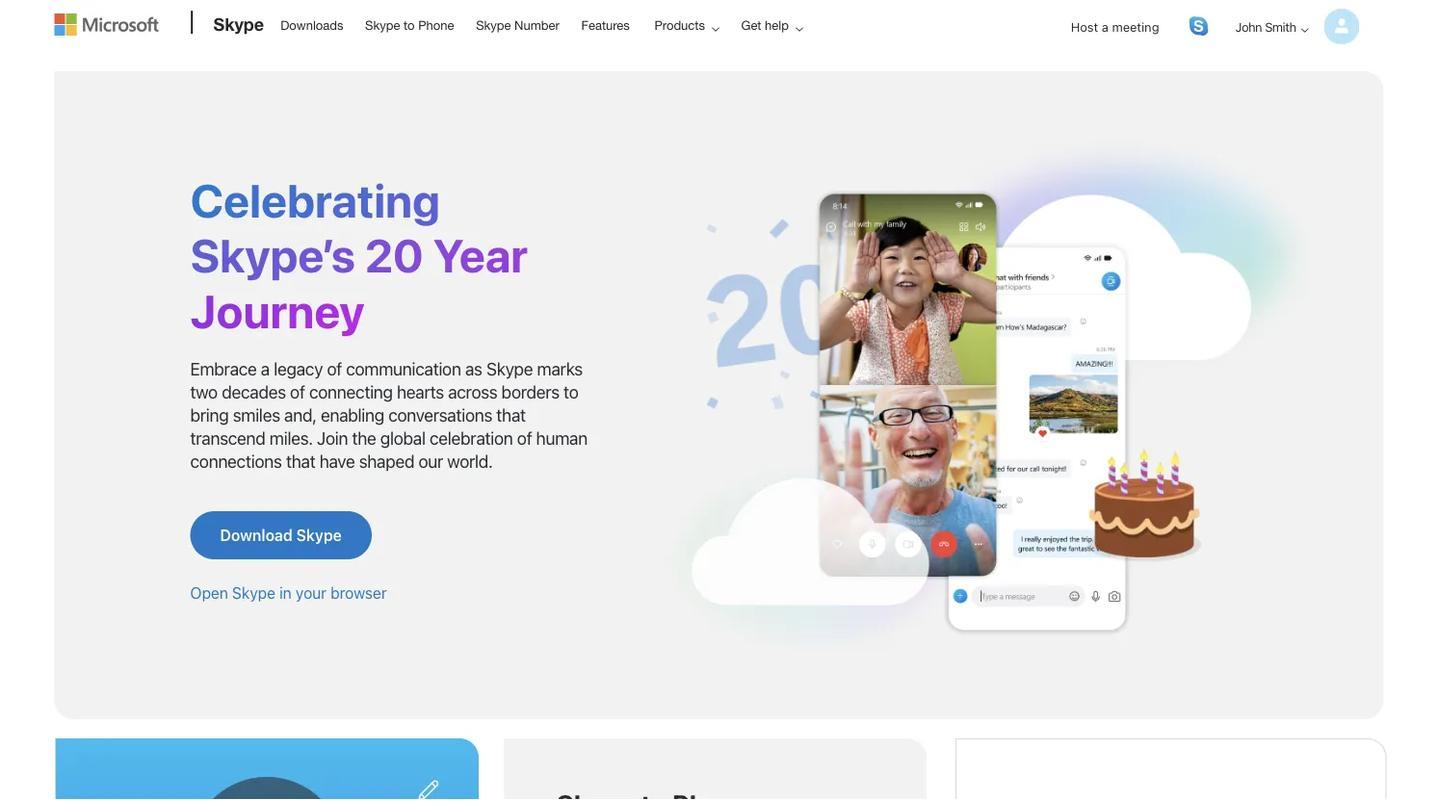Task type: locate. For each thing, give the bounding box(es) containing it.
skype left number
[[476, 17, 511, 32]]

a for host
[[1102, 19, 1109, 34]]

0 horizontal spatial a
[[261, 358, 270, 379]]

get
[[741, 17, 761, 32]]

0 horizontal spatial to
[[404, 17, 415, 32]]

join
[[317, 428, 348, 448]]

a for embrace
[[261, 358, 270, 379]]

1 vertical spatial to
[[564, 382, 578, 402]]

download skype
[[220, 526, 342, 545]]

a inside the embrace a legacy of communication as skype marks two decades of connecting hearts across borders to bring smiles and, enabling conversations that transcend miles. join the global celebration of human connections that have shaped our world.
[[261, 358, 270, 379]]

john smith
[[1235, 19, 1296, 34]]

to down marks
[[564, 382, 578, 402]]

host a meeting
[[1071, 19, 1159, 34]]

open skype in your browser link
[[190, 584, 387, 603]]

number
[[515, 17, 560, 32]]

1 vertical spatial that
[[286, 451, 315, 472]]

products
[[654, 17, 705, 32]]

skype's
[[190, 228, 355, 282]]

and,
[[284, 405, 317, 425]]

products button
[[642, 1, 735, 49]]

meeting
[[1112, 19, 1159, 34]]

of
[[327, 358, 342, 379], [290, 382, 305, 402], [517, 428, 532, 448]]

1 horizontal spatial that
[[496, 405, 526, 425]]

embrace a legacy of communication as skype marks two decades of connecting hearts across borders to bring smiles and, enabling conversations that transcend miles. join the global celebration of human connections that have shaped our world.
[[190, 358, 587, 472]]

host a meeting link
[[1056, 2, 1175, 52]]

great video calling with skype image
[[653, 129, 1326, 661]]

download
[[220, 526, 293, 545]]

1 horizontal spatial of
[[327, 358, 342, 379]]

celebrating
[[190, 172, 440, 227]]

a inside menu bar
[[1102, 19, 1109, 34]]

of left human
[[517, 428, 532, 448]]

menu bar containing host a meeting
[[54, 2, 1384, 102]]

borders
[[501, 382, 559, 402]]

across
[[448, 382, 497, 402]]

get help
[[741, 17, 789, 32]]

to
[[404, 17, 415, 32], [564, 382, 578, 402]]

0 horizontal spatial of
[[290, 382, 305, 402]]

a up decades
[[261, 358, 270, 379]]

features
[[581, 17, 630, 32]]

hearts
[[397, 382, 444, 402]]

1 vertical spatial a
[[261, 358, 270, 379]]

skype number
[[476, 17, 560, 32]]

in
[[279, 584, 292, 603]]

skype number link
[[467, 1, 568, 47]]

john smith link
[[1220, 2, 1360, 52]]

skype inside 'link'
[[476, 17, 511, 32]]

get help button
[[729, 1, 819, 49]]

0 vertical spatial a
[[1102, 19, 1109, 34]]

enabling
[[321, 405, 384, 425]]

download skype link
[[190, 512, 372, 560]]

2 horizontal spatial of
[[517, 428, 532, 448]]

1 horizontal spatial a
[[1102, 19, 1109, 34]]

0 vertical spatial to
[[404, 17, 415, 32]]

of down legacy
[[290, 382, 305, 402]]

2 vertical spatial of
[[517, 428, 532, 448]]

to left phone
[[404, 17, 415, 32]]

phone
[[418, 17, 454, 32]]

skype link
[[204, 1, 270, 53]]

skype
[[213, 13, 264, 34], [365, 17, 400, 32], [476, 17, 511, 32], [486, 358, 533, 379], [296, 526, 342, 545], [232, 584, 275, 603]]

that down "miles."
[[286, 451, 315, 472]]

two
[[190, 382, 218, 402]]

that down borders
[[496, 405, 526, 425]]

that
[[496, 405, 526, 425], [286, 451, 315, 472]]

transcend
[[190, 428, 265, 448]]

0 vertical spatial that
[[496, 405, 526, 425]]

skype up borders
[[486, 358, 533, 379]]

a
[[1102, 19, 1109, 34], [261, 358, 270, 379]]

microsoft image
[[54, 13, 158, 36]]

menu bar
[[54, 2, 1384, 102]]

marks
[[537, 358, 583, 379]]

 link
[[1189, 16, 1209, 36]]

to inside the embrace a legacy of communication as skype marks two decades of connecting hearts across borders to bring smiles and, enabling conversations that transcend miles. join the global celebration of human connections that have shaped our world.
[[564, 382, 578, 402]]

browser
[[331, 584, 387, 603]]

bring
[[190, 405, 229, 425]]

help
[[765, 17, 789, 32]]

skype left downloads link at the top left
[[213, 13, 264, 34]]

of up 'connecting'
[[327, 358, 342, 379]]

human
[[536, 428, 587, 448]]

year
[[433, 228, 528, 282]]

1 horizontal spatial to
[[564, 382, 578, 402]]

skype to phone link
[[356, 1, 463, 47]]

a right the host
[[1102, 19, 1109, 34]]



Task type: vqa. For each thing, say whether or not it's contained in the screenshot.
celebration
yes



Task type: describe. For each thing, give the bounding box(es) containing it.
0 vertical spatial of
[[327, 358, 342, 379]]

as
[[465, 358, 482, 379]]

skype inside the embrace a legacy of communication as skype marks two decades of connecting hearts across borders to bring smiles and, enabling conversations that transcend miles. join the global celebration of human connections that have shaped our world.
[[486, 358, 533, 379]]

skype left the in
[[232, 584, 275, 603]]

our
[[418, 451, 443, 472]]

miles.
[[270, 428, 313, 448]]

open
[[190, 584, 228, 603]]

connecting
[[309, 382, 393, 402]]

global
[[380, 428, 426, 448]]

your
[[296, 584, 327, 603]]

communication
[[346, 358, 461, 379]]

skype left phone
[[365, 17, 400, 32]]

1 vertical spatial of
[[290, 382, 305, 402]]

skype up your
[[296, 526, 342, 545]]

20
[[365, 228, 424, 282]]

downloads
[[281, 17, 343, 32]]

celebrating skype's 20 year journey
[[190, 172, 528, 338]]

features link
[[573, 1, 638, 47]]

john
[[1235, 19, 1262, 34]]

conversations
[[388, 405, 492, 425]]

skype to phone
[[365, 17, 454, 32]]

celebration
[[430, 428, 513, 448]]

avatar image
[[1324, 9, 1360, 44]]

host
[[1071, 19, 1098, 34]]

the
[[352, 428, 376, 448]]

smiles
[[233, 405, 280, 425]]

journey
[[190, 283, 365, 338]]

shaped
[[359, 451, 414, 472]]

have
[[319, 451, 355, 472]]

connections
[[190, 451, 282, 472]]

legacy
[[274, 358, 323, 379]]

open skype in your browser
[[190, 584, 387, 603]]

world.
[[447, 451, 493, 472]]

0 horizontal spatial that
[[286, 451, 315, 472]]

downloads link
[[272, 1, 352, 47]]

arrow down image
[[1293, 18, 1316, 41]]

decades
[[222, 382, 286, 402]]

smith
[[1265, 19, 1296, 34]]

embrace
[[190, 358, 257, 379]]



